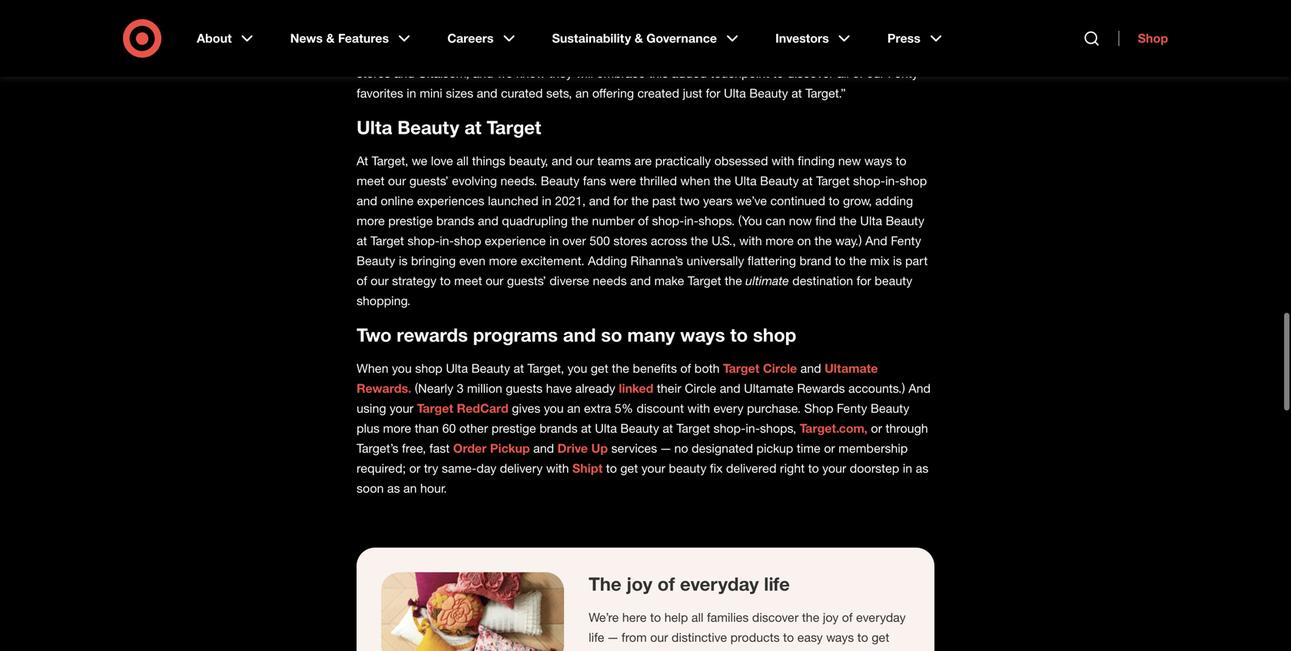 Task type: describe. For each thing, give the bounding box(es) containing it.
our up shopping.
[[371, 273, 389, 288]]

and up rewards
[[801, 361, 821, 376]]

services
[[612, 441, 657, 456]]

and up "favorites"
[[394, 66, 415, 81]]

gives
[[512, 401, 541, 416]]

target redcard
[[417, 401, 509, 416]]

in left over
[[550, 233, 559, 248]]

more down experience
[[489, 253, 517, 268]]

the up 'easy'
[[802, 610, 820, 625]]

pickup
[[490, 441, 530, 456]]

all for we're here to help all families discover the joy of everyday life — from our distinctive products to easy ways to get them from the store to your door.
[[692, 610, 704, 625]]

so
[[601, 324, 622, 346]]

brand inside at target, we love all things beauty, and our teams are practically obsessed with finding new ways to meet our guests' evolving needs. beauty fans were thrilled when the ulta beauty at target shop-in-shop and online experiences launched in 2021, and for the past two years we've continued to grow, adding more prestige brands and quadrupling the number of shop-in-shops. (you can now find the ulta beauty at target shop-in-shop experience in over 500 stores across the u.s., with more on the way.) and fenty beauty is bringing even more excitement. adding rihanna's universally flattering brand to the mix is part of our strategy to meet our guests' diverse needs and make target the
[[800, 253, 832, 268]]

shop up '(nearly'
[[415, 361, 443, 376]]

our down press
[[901, 46, 919, 61]]

to down bringing
[[440, 273, 451, 288]]

1 horizontal spatial as
[[916, 461, 929, 476]]

sustainability & governance link
[[541, 18, 753, 58]]

beauty up merchandising on the top
[[541, 26, 580, 41]]

1 vertical spatial guests
[[506, 381, 543, 396]]

help
[[665, 610, 688, 625]]

officer,
[[574, 46, 611, 61]]

beauty down accounts.)
[[871, 401, 910, 416]]

our up 'online'
[[388, 173, 406, 188]]

benefits
[[633, 361, 677, 376]]

features
[[338, 31, 389, 46]]

the down universally
[[725, 273, 742, 288]]

to up find
[[829, 193, 840, 208]]

1 horizontal spatial or
[[824, 441, 835, 456]]

hour.
[[420, 481, 447, 496]]

to down 'up'
[[606, 461, 617, 476]]

fenty down press
[[888, 66, 919, 81]]

our up fans at the left of page
[[576, 153, 594, 168]]

the up years in the top of the page
[[714, 173, 731, 188]]

2 is from the left
[[893, 253, 902, 268]]

and right sizes
[[477, 86, 498, 101]]

about
[[197, 31, 232, 46]]

0 horizontal spatial everyday
[[680, 573, 759, 595]]

all for at target, we love all things beauty, and our teams are practically obsessed with finding new ways to meet our guests' evolving needs. beauty fans were thrilled when the ulta beauty at target shop-in-shop and online experiences launched in 2021, and for the past two years we've continued to grow, adding more prestige brands and quadrupling the number of shop-in-shops. (you can now find the ulta beauty at target shop-in-shop experience in over 500 stores across the u.s., with more on the way.) and fenty beauty is bringing even more excitement. adding rihanna's universally flattering brand to the mix is part of our strategy to meet our guests' diverse needs and make target the
[[457, 153, 469, 168]]

brand inside '"we're thrilled to expand our ulta beauty at target offerings with the launch of fenty beauty," says , chief merchandising officer, ulta beauty. "our guests love shopping the brand in our stores and ulta.com, and we know they will embrace this added touchpoint to discover all of our fenty favorites in mini sizes and curated sets, an offering created just for ulta beauty at target."'
[[853, 46, 885, 61]]

the up over
[[571, 213, 589, 228]]

target down universally
[[688, 273, 722, 288]]

the left mix
[[849, 253, 867, 268]]

when
[[357, 361, 389, 376]]

investors link
[[765, 18, 865, 58]]

bringing
[[411, 253, 456, 268]]

beauty down the mini
[[398, 116, 459, 138]]

our right expand
[[494, 26, 512, 41]]

thrilled inside at target, we love all things beauty, and our teams are practically obsessed with finding new ways to meet our guests' evolving needs. beauty fans were thrilled when the ulta beauty at target shop-in-shop and online experiences launched in 2021, and for the past two years we've continued to grow, adding more prestige brands and quadrupling the number of shop-in-shops. (you can now find the ulta beauty at target shop-in-shop experience in over 500 stores across the u.s., with more on the way.) and fenty beauty is bringing even more excitement. adding rihanna's universally flattering brand to the mix is part of our strategy to meet our guests' diverse needs and make target the
[[640, 173, 677, 188]]

the down the beauty,"
[[832, 46, 849, 61]]

ulta down "favorites"
[[357, 116, 392, 138]]

2021,
[[555, 193, 586, 208]]

target inside '"we're thrilled to expand our ulta beauty at target offerings with the launch of fenty beauty," says , chief merchandising officer, ulta beauty. "our guests love shopping the brand in our stores and ulta.com, and we know they will embrace this added touchpoint to discover all of our fenty favorites in mini sizes and curated sets, an offering created just for ulta beauty at target."'
[[597, 26, 631, 41]]

for inside '"we're thrilled to expand our ulta beauty at target offerings with the launch of fenty beauty," says , chief merchandising officer, ulta beauty. "our guests love shopping the brand in our stores and ulta.com, and we know they will embrace this added touchpoint to discover all of our fenty favorites in mini sizes and curated sets, an offering created just for ulta beauty at target."'
[[706, 86, 721, 101]]

their circle and ultamate rewards accounts.) and using your
[[357, 381, 931, 416]]

the left u.s.,
[[691, 233, 708, 248]]

beauty up 2021,
[[541, 173, 580, 188]]

merchandising
[[490, 46, 571, 61]]

and right beauty,
[[552, 153, 573, 168]]

with inside '"we're thrilled to expand our ulta beauty at target offerings with the launch of fenty beauty," says , chief merchandising officer, ulta beauty. "our guests love shopping the brand in our stores and ulta.com, and we know they will embrace this added touchpoint to discover all of our fenty favorites in mini sizes and curated sets, an offering created just for ulta beauty at target."'
[[686, 26, 708, 41]]

brands inside gives you an extra 5% discount with every purchase. shop fenty beauty plus more than 60 other prestige brands at ulta beauty at target shop-in-shops,
[[540, 421, 578, 436]]

destination for beauty shopping.
[[357, 273, 913, 308]]

day
[[477, 461, 497, 476]]

1 horizontal spatial circle
[[763, 361, 797, 376]]

easy
[[798, 630, 823, 645]]

target down '(nearly'
[[417, 401, 454, 416]]

teams
[[597, 153, 631, 168]]

at left target."
[[792, 86, 802, 101]]

to down way.)
[[835, 253, 846, 268]]

in- up adding
[[886, 173, 900, 188]]

in- up bringing
[[440, 233, 454, 248]]

beauty up "continued"
[[760, 173, 799, 188]]

beauty inside to get your beauty fix delivered right to your doorstep in as soon as an hour.
[[669, 461, 707, 476]]

discount
[[637, 401, 684, 416]]

time
[[797, 441, 821, 456]]

0 horizontal spatial guests'
[[410, 173, 449, 188]]

fenty up the shopping at the top right of the page
[[787, 26, 817, 41]]

& for features
[[326, 31, 335, 46]]

and down rihanna's at top
[[630, 273, 651, 288]]

distinctive
[[672, 630, 727, 645]]

discover inside we're here to help all families discover the joy of everyday life — from our distinctive products to easy ways to get them from the store to your door.
[[752, 610, 799, 625]]

redcard
[[457, 401, 509, 416]]

curated
[[501, 86, 543, 101]]

to left expand
[[436, 26, 447, 41]]

an inside gives you an extra 5% discount with every purchase. shop fenty beauty plus more than 60 other prestige brands at ulta beauty at target shop-in-shops,
[[567, 401, 581, 416]]

beauty up shopping.
[[357, 253, 395, 268]]

more down can
[[766, 233, 794, 248]]

launched
[[488, 193, 539, 208]]

linked link
[[619, 381, 654, 396]]

1 vertical spatial meet
[[454, 273, 482, 288]]

target's
[[357, 441, 399, 456]]

we're
[[589, 610, 619, 625]]

guests inside '"we're thrilled to expand our ulta beauty at target offerings with the launch of fenty beauty," says , chief merchandising officer, ulta beauty. "our guests love shopping the brand in our stores and ulta.com, and we know they will embrace this added touchpoint to discover all of our fenty favorites in mini sizes and curated sets, an offering created just for ulta beauty at target."'
[[711, 46, 748, 61]]

free,
[[402, 441, 426, 456]]

with inside services — no designated pickup time or membership required; or try same-day delivery with
[[546, 461, 569, 476]]

the up way.)
[[840, 213, 857, 228]]

shop up target circle link
[[753, 324, 797, 346]]

in- inside gives you an extra 5% discount with every purchase. shop fenty beauty plus more than 60 other prestige brands at ulta beauty at target shop-in-shops,
[[746, 421, 760, 436]]

practically
[[655, 153, 711, 168]]

sustainability
[[552, 31, 631, 46]]

the right on
[[815, 233, 832, 248]]

excitement.
[[521, 253, 585, 268]]

order pickup and drive up
[[453, 441, 608, 456]]

at down sizes
[[465, 116, 482, 138]]

shop- up grow,
[[853, 173, 886, 188]]

and left so
[[563, 324, 596, 346]]

target down curated
[[487, 116, 541, 138]]

shop up adding
[[900, 173, 927, 188]]

embrace
[[597, 66, 645, 81]]

extra
[[584, 401, 611, 416]]

target right both
[[723, 361, 760, 376]]

to left 'easy'
[[783, 630, 794, 645]]

to left help
[[650, 610, 661, 625]]

with left finding
[[772, 153, 795, 168]]

membership
[[839, 441, 908, 456]]

can
[[766, 213, 786, 228]]

already
[[575, 381, 616, 396]]

flattering
[[748, 253, 796, 268]]

were
[[610, 173, 636, 188]]

thrilled inside '"we're thrilled to expand our ulta beauty at target offerings with the launch of fenty beauty," says , chief merchandising officer, ulta beauty. "our guests love shopping the brand in our stores and ulta.com, and we know they will embrace this added touchpoint to discover all of our fenty favorites in mini sizes and curated sets, an offering created just for ulta beauty at target."'
[[395, 26, 432, 41]]

everyday inside we're here to help all families discover the joy of everyday life — from our distinctive products to easy ways to get them from the store to your door.
[[856, 610, 906, 625]]

ultamate rewards. link
[[357, 361, 878, 396]]

at up shopping.
[[357, 233, 367, 248]]

this
[[649, 66, 668, 81]]

target down finding
[[816, 173, 850, 188]]

favorites
[[357, 86, 403, 101]]

ways inside at target, we love all things beauty, and our teams are practically obsessed with finding new ways to meet our guests' evolving needs. beauty fans were thrilled when the ulta beauty at target shop-in-shop and online experiences launched in 2021, and for the past two years we've continued to grow, adding more prestige brands and quadrupling the number of shop-in-shops. (you can now find the ulta beauty at target shop-in-shop experience in over 500 stores across the u.s., with more on the way.) and fenty beauty is bringing even more excitement. adding rihanna's universally flattering brand to the mix is part of our strategy to meet our guests' diverse needs and make target the
[[865, 153, 893, 168]]

for inside destination for beauty shopping.
[[857, 273, 872, 288]]

our inside we're here to help all families discover the joy of everyday life — from our distinctive products to easy ways to get them from the store to your door.
[[650, 630, 668, 645]]

you for shop
[[392, 361, 412, 376]]

1 is from the left
[[399, 253, 408, 268]]

at up the drive up link
[[581, 421, 592, 436]]

diverse
[[550, 273, 590, 288]]

shopping
[[777, 46, 828, 61]]

across
[[651, 233, 688, 248]]

target redcard link
[[417, 401, 509, 416]]

their
[[657, 381, 682, 396]]

two
[[680, 193, 700, 208]]

required;
[[357, 461, 406, 476]]

& for governance
[[635, 31, 643, 46]]

to up target circle link
[[730, 324, 748, 346]]

and down chief
[[473, 66, 494, 81]]

ulta inside gives you an extra 5% discount with every purchase. shop fenty beauty plus more than 60 other prestige brands at ulta beauty at target shop-in-shops,
[[595, 421, 617, 436]]

0 vertical spatial meet
[[357, 173, 385, 188]]

order pickup link
[[453, 441, 530, 456]]

beauty inside destination for beauty shopping.
[[875, 273, 913, 288]]

with inside gives you an extra 5% discount with every purchase. shop fenty beauty plus more than 60 other prestige brands at ulta beauty at target shop-in-shops,
[[688, 401, 710, 416]]

to down distinctive
[[701, 650, 712, 651]]

and down fans at the left of page
[[589, 193, 610, 208]]

adding
[[876, 193, 913, 208]]

target down 'online'
[[371, 233, 404, 248]]

and inside their circle and ultamate rewards accounts.) and using your
[[720, 381, 741, 396]]

to down the shopping at the top right of the page
[[773, 66, 784, 81]]

500
[[590, 233, 610, 248]]

at down finding
[[802, 173, 813, 188]]

0 vertical spatial life
[[764, 573, 790, 595]]

to right 'easy'
[[858, 630, 869, 645]]

your inside we're here to help all families discover the joy of everyday life — from our distinctive products to easy ways to get them from the store to your door.
[[715, 650, 739, 651]]

1 vertical spatial target,
[[528, 361, 564, 376]]

in- down two
[[684, 213, 699, 228]]

your down services
[[642, 461, 666, 476]]

at down discount
[[663, 421, 673, 436]]

and down launched
[[478, 213, 499, 228]]

beauty down adding
[[886, 213, 925, 228]]

finding
[[798, 153, 835, 168]]

target.com, link
[[800, 421, 868, 436]]

try
[[424, 461, 439, 476]]

— inside services — no designated pickup time or membership required; or try same-day delivery with
[[661, 441, 671, 456]]

shipt
[[573, 461, 603, 476]]

families
[[707, 610, 749, 625]]

shop link
[[1119, 31, 1168, 46]]

both
[[695, 361, 720, 376]]

strategy
[[392, 273, 437, 288]]

fenty inside at target, we love all things beauty, and our teams are practically obsessed with finding new ways to meet our guests' evolving needs. beauty fans were thrilled when the ulta beauty at target shop-in-shop and online experiences launched in 2021, and for the past two years we've continued to grow, adding more prestige brands and quadrupling the number of shop-in-shops. (you can now find the ulta beauty at target shop-in-shop experience in over 500 stores across the u.s., with more on the way.) and fenty beauty is bringing even more excitement. adding rihanna's universally flattering brand to the mix is part of our strategy to meet our guests' diverse needs and make target the
[[891, 233, 921, 248]]

0 vertical spatial shop
[[1138, 31, 1168, 46]]

beauty down 'touchpoint'
[[750, 86, 788, 101]]

rewards
[[797, 381, 845, 396]]

our down experience
[[486, 273, 504, 288]]

beauty up services
[[621, 421, 659, 436]]

experience
[[485, 233, 546, 248]]

just
[[683, 86, 703, 101]]

delivered
[[726, 461, 777, 476]]

target, inside at target, we love all things beauty, and our teams are practically obsessed with finding new ways to meet our guests' evolving needs. beauty fans were thrilled when the ulta beauty at target shop-in-shop and online experiences launched in 2021, and for the past two years we've continued to grow, adding more prestige brands and quadrupling the number of shop-in-shops. (you can now find the ulta beauty at target shop-in-shop experience in over 500 stores across the u.s., with more on the way.) and fenty beauty is bringing even more excitement. adding rihanna's universally flattering brand to the mix is part of our strategy to meet our guests' diverse needs and make target the
[[372, 153, 408, 168]]

,
[[453, 46, 456, 61]]

sets,
[[546, 86, 572, 101]]

an inside to get your beauty fix delivered right to your doorstep in as soon as an hour.
[[404, 481, 417, 496]]

with down (you on the top of page
[[740, 233, 762, 248]]

ulta up merchandising on the top
[[516, 26, 538, 41]]

launch
[[733, 26, 769, 41]]

0 vertical spatial get
[[591, 361, 609, 376]]

order
[[453, 441, 487, 456]]

news
[[290, 31, 323, 46]]

they
[[549, 66, 573, 81]]

1 vertical spatial ways
[[680, 324, 725, 346]]

ulta beauty at target
[[357, 116, 541, 138]]



Task type: locate. For each thing, give the bounding box(es) containing it.
2 vertical spatial an
[[404, 481, 417, 496]]

all
[[837, 66, 849, 81], [457, 153, 469, 168], [692, 610, 704, 625]]

3
[[457, 381, 464, 396]]

find
[[816, 213, 836, 228]]

ulta down sustainability & governance
[[614, 46, 636, 61]]

ulta down 'touchpoint'
[[724, 86, 746, 101]]

grow,
[[843, 193, 872, 208]]

1 vertical spatial as
[[387, 481, 400, 496]]

stores inside at target, we love all things beauty, and our teams are practically obsessed with finding new ways to meet our guests' evolving needs. beauty fans were thrilled when the ulta beauty at target shop-in-shop and online experiences launched in 2021, and for the past two years we've continued to grow, adding more prestige brands and quadrupling the number of shop-in-shops. (you can now find the ulta beauty at target shop-in-shop experience in over 500 stores across the u.s., with more on the way.) and fenty beauty is bringing even more excitement. adding rihanna's universally flattering brand to the mix is part of our strategy to meet our guests' diverse needs and make target the
[[614, 233, 648, 248]]

0 vertical spatial all
[[837, 66, 849, 81]]

are
[[635, 153, 652, 168]]

our
[[494, 26, 512, 41], [901, 46, 919, 61], [867, 66, 885, 81], [576, 153, 594, 168], [388, 173, 406, 188], [371, 273, 389, 288], [486, 273, 504, 288], [650, 630, 668, 645]]

is
[[399, 253, 408, 268], [893, 253, 902, 268]]

as down the through
[[916, 461, 929, 476]]

ulta down obsessed
[[735, 173, 757, 188]]

beauty
[[541, 26, 580, 41], [750, 86, 788, 101], [398, 116, 459, 138], [541, 173, 580, 188], [760, 173, 799, 188], [886, 213, 925, 228], [357, 253, 395, 268], [472, 361, 510, 376], [871, 401, 910, 416], [621, 421, 659, 436]]

target inside gives you an extra 5% discount with every purchase. shop fenty beauty plus more than 60 other prestige brands at ulta beauty at target shop-in-shops,
[[677, 421, 710, 436]]

1 horizontal spatial joy
[[823, 610, 839, 625]]

0 vertical spatial thrilled
[[395, 26, 432, 41]]

&
[[326, 31, 335, 46], [635, 31, 643, 46]]

0 vertical spatial —
[[661, 441, 671, 456]]

0 horizontal spatial —
[[608, 630, 618, 645]]

over
[[563, 233, 586, 248]]

5%
[[615, 401, 633, 416]]

fans
[[583, 173, 606, 188]]

needs.
[[501, 173, 537, 188]]

continued
[[771, 193, 826, 208]]

for right the just
[[706, 86, 721, 101]]

1 vertical spatial beauty
[[669, 461, 707, 476]]

fix
[[710, 461, 723, 476]]

shop- down every
[[714, 421, 746, 436]]

all inside we're here to help all families discover the joy of everyday life — from our distinctive products to easy ways to get them from the store to your door.
[[692, 610, 704, 625]]

2 horizontal spatial for
[[857, 273, 872, 288]]

will
[[576, 66, 593, 81]]

1 horizontal spatial target,
[[528, 361, 564, 376]]

the joy of everyday life
[[589, 573, 790, 595]]

is right mix
[[893, 253, 902, 268]]

shopping.
[[357, 293, 411, 308]]

0 vertical spatial target,
[[372, 153, 408, 168]]

1 vertical spatial prestige
[[492, 421, 536, 436]]

0 vertical spatial as
[[916, 461, 929, 476]]

shops,
[[760, 421, 797, 436]]

shop
[[1138, 31, 1168, 46], [805, 401, 834, 416]]

1 horizontal spatial is
[[893, 253, 902, 268]]

life inside we're here to help all families discover the joy of everyday life — from our distinctive products to easy ways to get them from the store to your door.
[[589, 630, 605, 645]]

prestige inside at target, we love all things beauty, and our teams are practically obsessed with finding new ways to meet our guests' evolving needs. beauty fans were thrilled when the ulta beauty at target shop-in-shop and online experiences launched in 2021, and for the past two years we've continued to grow, adding more prestige brands and quadrupling the number of shop-in-shops. (you can now find the ulta beauty at target shop-in-shop experience in over 500 stores across the u.s., with more on the way.) and fenty beauty is bringing even more excitement. adding rihanna's universally flattering brand to the mix is part of our strategy to meet our guests' diverse needs and make target the
[[388, 213, 433, 228]]

0 horizontal spatial get
[[591, 361, 609, 376]]

all inside '"we're thrilled to expand our ulta beauty at target offerings with the launch of fenty beauty," says , chief merchandising officer, ulta beauty. "our guests love shopping the brand in our stores and ulta.com, and we know they will embrace this added touchpoint to discover all of our fenty favorites in mini sizes and curated sets, an offering created just for ulta beauty at target."'
[[837, 66, 849, 81]]

1 horizontal spatial brand
[[853, 46, 885, 61]]

quadrupling
[[502, 213, 568, 228]]

governance
[[647, 31, 717, 46]]

rewards.
[[357, 381, 411, 396]]

adding
[[588, 253, 627, 268]]

the up linked link
[[612, 361, 630, 376]]

prestige up pickup
[[492, 421, 536, 436]]

brands inside at target, we love all things beauty, and our teams are practically obsessed with finding new ways to meet our guests' evolving needs. beauty fans were thrilled when the ulta beauty at target shop-in-shop and online experiences launched in 2021, and for the past two years we've continued to grow, adding more prestige brands and quadrupling the number of shop-in-shops. (you can now find the ulta beauty at target shop-in-shop experience in over 500 stores across the u.s., with more on the way.) and fenty beauty is bringing even more excitement. adding rihanna's universally flattering brand to the mix is part of our strategy to meet our guests' diverse needs and make target the
[[436, 213, 475, 228]]

1 horizontal spatial and
[[909, 381, 931, 396]]

0 vertical spatial for
[[706, 86, 721, 101]]

needs
[[593, 273, 627, 288]]

2 vertical spatial ways
[[826, 630, 854, 645]]

we inside at target, we love all things beauty, and our teams are practically obsessed with finding new ways to meet our guests' evolving needs. beauty fans were thrilled when the ulta beauty at target shop-in-shop and online experiences launched in 2021, and for the past two years we've continued to grow, adding more prestige brands and quadrupling the number of shop-in-shops. (you can now find the ulta beauty at target shop-in-shop experience in over 500 stores across the u.s., with more on the way.) and fenty beauty is bringing even more excitement. adding rihanna's universally flattering brand to the mix is part of our strategy to meet our guests' diverse needs and make target the
[[412, 153, 428, 168]]

fenty inside gives you an extra 5% discount with every purchase. shop fenty beauty plus more than 60 other prestige brands at ulta beauty at target shop-in-shops,
[[837, 401, 867, 416]]

you inside gives you an extra 5% discount with every purchase. shop fenty beauty plus more than 60 other prestige brands at ulta beauty at target shop-in-shops,
[[544, 401, 564, 416]]

right
[[780, 461, 805, 476]]

ultamate inside their circle and ultamate rewards accounts.) and using your
[[744, 381, 794, 396]]

ultamate inside ultamate rewards.
[[825, 361, 878, 376]]

mini
[[420, 86, 443, 101]]

you up already
[[568, 361, 588, 376]]

joy inside we're here to help all families discover the joy of everyday life — from our distinctive products to easy ways to get them from the store to your door.
[[823, 610, 839, 625]]

using
[[357, 401, 386, 416]]

2 horizontal spatial you
[[568, 361, 588, 376]]

1 horizontal spatial beauty
[[875, 273, 913, 288]]

1 horizontal spatial guests
[[711, 46, 748, 61]]

1 vertical spatial life
[[589, 630, 605, 645]]

0 vertical spatial brands
[[436, 213, 475, 228]]

universally
[[687, 253, 744, 268]]

0 vertical spatial guests'
[[410, 173, 449, 188]]

you down have
[[544, 401, 564, 416]]

1 vertical spatial from
[[620, 650, 646, 651]]

1 vertical spatial love
[[431, 153, 453, 168]]

1 horizontal spatial get
[[621, 461, 638, 476]]

every
[[714, 401, 744, 416]]

drive
[[558, 441, 588, 456]]

pickup
[[757, 441, 794, 456]]

0 vertical spatial everyday
[[680, 573, 759, 595]]

and up every
[[720, 381, 741, 396]]

0 vertical spatial ultamate
[[825, 361, 878, 376]]

1 vertical spatial we
[[412, 153, 428, 168]]

than
[[415, 421, 439, 436]]

know
[[516, 66, 546, 81]]

0 horizontal spatial love
[[431, 153, 453, 168]]

in inside to get your beauty fix delivered right to your doorstep in as soon as an hour.
[[903, 461, 913, 476]]

2 vertical spatial get
[[872, 630, 890, 645]]

1 vertical spatial everyday
[[856, 610, 906, 625]]

0 horizontal spatial you
[[392, 361, 412, 376]]

more up free,
[[383, 421, 411, 436]]

in right doorstep
[[903, 461, 913, 476]]

fenty
[[787, 26, 817, 41], [888, 66, 919, 81], [891, 233, 921, 248], [837, 401, 867, 416]]

when you shop ulta beauty at target, you get the benefits of both target circle and
[[357, 361, 825, 376]]

shop up even
[[454, 233, 481, 248]]

your down rewards.
[[390, 401, 414, 416]]

0 horizontal spatial is
[[399, 253, 408, 268]]

ways inside we're here to help all families discover the joy of everyday life — from our distinctive products to easy ways to get them from the store to your door.
[[826, 630, 854, 645]]

1 horizontal spatial love
[[752, 46, 774, 61]]

target."
[[806, 86, 846, 101]]

0 vertical spatial love
[[752, 46, 774, 61]]

—
[[661, 441, 671, 456], [608, 630, 618, 645]]

and up mix
[[866, 233, 888, 248]]

1 horizontal spatial for
[[706, 86, 721, 101]]

stores up "favorites"
[[357, 66, 391, 81]]

all up target."
[[837, 66, 849, 81]]

guests
[[711, 46, 748, 61], [506, 381, 543, 396]]

(nearly
[[415, 381, 454, 396]]

press link
[[877, 18, 956, 58]]

life
[[764, 573, 790, 595], [589, 630, 605, 645]]

you up rewards.
[[392, 361, 412, 376]]

1 horizontal spatial guests'
[[507, 273, 546, 288]]

all up evolving
[[457, 153, 469, 168]]

the left 'past' on the top right
[[632, 193, 649, 208]]

and left drive
[[533, 441, 554, 456]]

the left store at the right of page
[[649, 650, 666, 651]]

drive up link
[[558, 441, 608, 456]]

everyday
[[680, 573, 759, 595], [856, 610, 906, 625]]

1 horizontal spatial you
[[544, 401, 564, 416]]

(nearly 3 million guests have already linked
[[411, 381, 654, 396]]

1 vertical spatial joy
[[823, 610, 839, 625]]

ultamate up purchase.
[[744, 381, 794, 396]]

1 vertical spatial get
[[621, 461, 638, 476]]

shops.
[[699, 213, 735, 228]]

thrilled right "we're
[[395, 26, 432, 41]]

shop inside gives you an extra 5% discount with every purchase. shop fenty beauty plus more than 60 other prestige brands at ulta beauty at target shop-in-shops,
[[805, 401, 834, 416]]

0 horizontal spatial ultamate
[[744, 381, 794, 396]]

to up adding
[[896, 153, 907, 168]]

for down were
[[613, 193, 628, 208]]

ulta up 3
[[446, 361, 468, 376]]

target, right at at top
[[372, 153, 408, 168]]

prestige down 'online'
[[388, 213, 433, 228]]

1 & from the left
[[326, 31, 335, 46]]

0 horizontal spatial brands
[[436, 213, 475, 228]]

for
[[706, 86, 721, 101], [613, 193, 628, 208], [857, 273, 872, 288]]

meet down even
[[454, 273, 482, 288]]

the left launch
[[712, 26, 729, 41]]

shop
[[900, 173, 927, 188], [454, 233, 481, 248], [753, 324, 797, 346], [415, 361, 443, 376]]

guests' down excitement.
[[507, 273, 546, 288]]

or through target's free, fast
[[357, 421, 928, 456]]

1 horizontal spatial &
[[635, 31, 643, 46]]

at up '(nearly 3 million guests have already linked'
[[514, 361, 524, 376]]

stores inside '"we're thrilled to expand our ulta beauty at target offerings with the launch of fenty beauty," says , chief merchandising officer, ulta beauty. "our guests love shopping the brand in our stores and ulta.com, and we know they will embrace this added touchpoint to discover all of our fenty favorites in mini sizes and curated sets, an offering created just for ulta beauty at target."'
[[357, 66, 391, 81]]

2 vertical spatial all
[[692, 610, 704, 625]]

love inside at target, we love all things beauty, and our teams are practically obsessed with finding new ways to meet our guests' evolving needs. beauty fans were thrilled when the ulta beauty at target shop-in-shop and online experiences launched in 2021, and for the past two years we've continued to grow, adding more prestige brands and quadrupling the number of shop-in-shops. (you can now find the ulta beauty at target shop-in-shop experience in over 500 stores across the u.s., with more on the way.) and fenty beauty is bringing even more excitement. adding rihanna's universally flattering brand to the mix is part of our strategy to meet our guests' diverse needs and make target the
[[431, 153, 453, 168]]

shop- up across
[[652, 213, 684, 228]]

shop-
[[853, 173, 886, 188], [652, 213, 684, 228], [408, 233, 440, 248], [714, 421, 746, 436]]

— inside we're here to help all families discover the joy of everyday life — from our distinctive products to easy ways to get them from the store to your door.
[[608, 630, 618, 645]]

0 vertical spatial ways
[[865, 153, 893, 168]]

0 horizontal spatial ways
[[680, 324, 725, 346]]

get
[[591, 361, 609, 376], [621, 461, 638, 476], [872, 630, 890, 645]]

our down says
[[867, 66, 885, 81]]

1 vertical spatial or
[[824, 441, 835, 456]]

0 horizontal spatial thrilled
[[395, 26, 432, 41]]

thrilled up 'past' on the top right
[[640, 173, 677, 188]]

1 horizontal spatial prestige
[[492, 421, 536, 436]]

from right them
[[620, 650, 646, 651]]

our down help
[[650, 630, 668, 645]]

0 horizontal spatial brand
[[800, 253, 832, 268]]

& up beauty.
[[635, 31, 643, 46]]

obsessed
[[715, 153, 768, 168]]

careers
[[447, 31, 494, 46]]

created
[[638, 86, 680, 101]]

in left the mini
[[407, 86, 416, 101]]

you
[[392, 361, 412, 376], [568, 361, 588, 376], [544, 401, 564, 416]]

make
[[655, 273, 684, 288]]

0 horizontal spatial and
[[866, 233, 888, 248]]

shop- up bringing
[[408, 233, 440, 248]]

1 horizontal spatial —
[[661, 441, 671, 456]]

fenty up part
[[891, 233, 921, 248]]

1 horizontal spatial brands
[[540, 421, 578, 436]]

past
[[652, 193, 676, 208]]

we inside '"we're thrilled to expand our ulta beauty at target offerings with the launch of fenty beauty," says , chief merchandising officer, ulta beauty. "our guests love shopping the brand in our stores and ulta.com, and we know they will embrace this added touchpoint to discover all of our fenty favorites in mini sizes and curated sets, an offering created just for ulta beauty at target."'
[[497, 66, 513, 81]]

1 vertical spatial an
[[567, 401, 581, 416]]

0 vertical spatial from
[[622, 630, 647, 645]]

at
[[583, 26, 594, 41], [792, 86, 802, 101], [465, 116, 482, 138], [802, 173, 813, 188], [357, 233, 367, 248], [514, 361, 524, 376], [581, 421, 592, 436], [663, 421, 673, 436]]

2 horizontal spatial or
[[871, 421, 882, 436]]

brand down says
[[853, 46, 885, 61]]

1 vertical spatial ultamate
[[744, 381, 794, 396]]

same-
[[442, 461, 477, 476]]

get right 'easy'
[[872, 630, 890, 645]]

and inside at target, we love all things beauty, and our teams are practically obsessed with finding new ways to meet our guests' evolving needs. beauty fans were thrilled when the ulta beauty at target shop-in-shop and online experiences launched in 2021, and for the past two years we've continued to grow, adding more prestige brands and quadrupling the number of shop-in-shops. (you can now find the ulta beauty at target shop-in-shop experience in over 500 stores across the u.s., with more on the way.) and fenty beauty is bringing even more excitement. adding rihanna's universally flattering brand to the mix is part of our strategy to meet our guests' diverse needs and make target the
[[866, 233, 888, 248]]

you for an
[[544, 401, 564, 416]]

prestige inside gives you an extra 5% discount with every purchase. shop fenty beauty plus more than 60 other prestige brands at ulta beauty at target shop-in-shops,
[[492, 421, 536, 436]]

and left 'online'
[[357, 193, 377, 208]]

circle inside their circle and ultamate rewards accounts.) and using your
[[685, 381, 717, 396]]

1 horizontal spatial ultamate
[[825, 361, 878, 376]]

1 vertical spatial and
[[909, 381, 931, 396]]

or up "membership"
[[871, 421, 882, 436]]

0 vertical spatial discover
[[787, 66, 834, 81]]

get inside to get your beauty fix delivered right to your doorstep in as soon as an hour.
[[621, 461, 638, 476]]

more down 'online'
[[357, 213, 385, 228]]

0 horizontal spatial or
[[409, 461, 421, 476]]

at target, we love all things beauty, and our teams are practically obsessed with finding new ways to meet our guests' evolving needs. beauty fans were thrilled when the ulta beauty at target shop-in-shop and online experiences launched in 2021, and for the past two years we've continued to grow, adding more prestige brands and quadrupling the number of shop-in-shops. (you can now find the ulta beauty at target shop-in-shop experience in over 500 stores across the u.s., with more on the way.) and fenty beauty is bringing even more excitement. adding rihanna's universally flattering brand to the mix is part of our strategy to meet our guests' diverse needs and make target the
[[357, 153, 928, 288]]

0 vertical spatial joy
[[627, 573, 653, 595]]

0 vertical spatial an
[[576, 86, 589, 101]]

all inside at target, we love all things beauty, and our teams are practically obsessed with finding new ways to meet our guests' evolving needs. beauty fans were thrilled when the ulta beauty at target shop-in-shop and online experiences launched in 2021, and for the past two years we've continued to grow, adding more prestige brands and quadrupling the number of shop-in-shops. (you can now find the ulta beauty at target shop-in-shop experience in over 500 stores across the u.s., with more on the way.) and fenty beauty is bringing even more excitement. adding rihanna's universally flattering brand to the mix is part of our strategy to meet our guests' diverse needs and make target the
[[457, 153, 469, 168]]

and inside their circle and ultamate rewards accounts.) and using your
[[909, 381, 931, 396]]

touchpoint
[[711, 66, 770, 81]]

1 horizontal spatial meet
[[454, 273, 482, 288]]

ulta down grow,
[[860, 213, 883, 228]]

to down time
[[808, 461, 819, 476]]

of inside we're here to help all families discover the joy of everyday life — from our distinctive products to easy ways to get them from the store to your door.
[[842, 610, 853, 625]]

number
[[592, 213, 635, 228]]

thrilled
[[395, 26, 432, 41], [640, 173, 677, 188]]

stores
[[357, 66, 391, 81], [614, 233, 648, 248]]

purchase.
[[747, 401, 801, 416]]

beauty up the million
[[472, 361, 510, 376]]

2 horizontal spatial get
[[872, 630, 890, 645]]

ways right 'easy'
[[826, 630, 854, 645]]

beauty down the no
[[669, 461, 707, 476]]

for down mix
[[857, 273, 872, 288]]

1 horizontal spatial stores
[[614, 233, 648, 248]]

shop- inside gives you an extra 5% discount with every purchase. shop fenty beauty plus more than 60 other prestige brands at ulta beauty at target shop-in-shops,
[[714, 421, 746, 436]]

more inside gives you an extra 5% discount with every purchase. shop fenty beauty plus more than 60 other prestige brands at ulta beauty at target shop-in-shops,
[[383, 421, 411, 436]]

an
[[576, 86, 589, 101], [567, 401, 581, 416], [404, 481, 417, 496]]

0 vertical spatial or
[[871, 421, 882, 436]]

1 vertical spatial —
[[608, 630, 618, 645]]

life up we're here to help all families discover the joy of everyday life — from our distinctive products to easy ways to get them from the store to your door.
[[764, 573, 790, 595]]

guests' up experiences on the top of the page
[[410, 173, 449, 188]]

target up officer,
[[597, 26, 631, 41]]

guests up gives
[[506, 381, 543, 396]]

1 vertical spatial brands
[[540, 421, 578, 436]]

says
[[868, 26, 893, 41]]

in down press
[[888, 46, 898, 61]]

1 horizontal spatial we
[[497, 66, 513, 81]]

discover down the shopping at the top right of the page
[[787, 66, 834, 81]]

evolving
[[452, 173, 497, 188]]

all up distinctive
[[692, 610, 704, 625]]

2 horizontal spatial all
[[837, 66, 849, 81]]

sizes
[[446, 86, 474, 101]]

ulta up 'up'
[[595, 421, 617, 436]]

1 vertical spatial circle
[[685, 381, 717, 396]]

0 horizontal spatial stores
[[357, 66, 391, 81]]

in up the quadrupling
[[542, 193, 552, 208]]

love inside '"we're thrilled to expand our ulta beauty at target offerings with the launch of fenty beauty," says , chief merchandising officer, ulta beauty. "our guests love shopping the brand in our stores and ulta.com, and we know they will embrace this added touchpoint to discover all of our fenty favorites in mini sizes and curated sets, an offering created just for ulta beauty at target."'
[[752, 46, 774, 61]]

0 horizontal spatial life
[[589, 630, 605, 645]]

we left the know
[[497, 66, 513, 81]]

0 horizontal spatial guests
[[506, 381, 543, 396]]

expand
[[450, 26, 491, 41]]

0 horizontal spatial prestige
[[388, 213, 433, 228]]

an left extra at the bottom left
[[567, 401, 581, 416]]

0 horizontal spatial all
[[457, 153, 469, 168]]

1 vertical spatial brand
[[800, 253, 832, 268]]

0 horizontal spatial circle
[[685, 381, 717, 396]]

at up officer,
[[583, 26, 594, 41]]

1 vertical spatial all
[[457, 153, 469, 168]]

news & features link
[[280, 18, 424, 58]]

or inside or through target's free, fast
[[871, 421, 882, 436]]

many
[[628, 324, 675, 346]]

investors
[[776, 31, 829, 46]]

0 horizontal spatial as
[[387, 481, 400, 496]]

with down drive
[[546, 461, 569, 476]]

get inside we're here to help all families discover the joy of everyday life — from our distinctive products to easy ways to get them from the store to your door.
[[872, 630, 890, 645]]

with up "our
[[686, 26, 708, 41]]

things
[[472, 153, 506, 168]]

meet down at at top
[[357, 173, 385, 188]]

discover inside '"we're thrilled to expand our ulta beauty at target offerings with the launch of fenty beauty," says , chief merchandising officer, ulta beauty. "our guests love shopping the brand in our stores and ulta.com, and we know they will embrace this added touchpoint to discover all of our fenty favorites in mini sizes and curated sets, an offering created just for ulta beauty at target."'
[[787, 66, 834, 81]]

your down "target.com," link
[[823, 461, 847, 476]]

get down services
[[621, 461, 638, 476]]

for inside at target, we love all things beauty, and our teams are practically obsessed with finding new ways to meet our guests' evolving needs. beauty fans were thrilled when the ulta beauty at target shop-in-shop and online experiences launched in 2021, and for the past two years we've continued to grow, adding more prestige brands and quadrupling the number of shop-in-shops. (you can now find the ulta beauty at target shop-in-shop experience in over 500 stores across the u.s., with more on the way.) and fenty beauty is bringing even more excitement. adding rihanna's universally flattering brand to the mix is part of our strategy to meet our guests' diverse needs and make target the
[[613, 193, 628, 208]]

1 vertical spatial guests'
[[507, 273, 546, 288]]

an inside '"we're thrilled to expand our ulta beauty at target offerings with the launch of fenty beauty," says , chief merchandising officer, ulta beauty. "our guests love shopping the brand in our stores and ulta.com, and we know they will embrace this added touchpoint to discover all of our fenty favorites in mini sizes and curated sets, an offering created just for ulta beauty at target."'
[[576, 86, 589, 101]]

ultamate
[[825, 361, 878, 376], [744, 381, 794, 396]]

0 horizontal spatial joy
[[627, 573, 653, 595]]

here
[[622, 610, 647, 625]]

store
[[670, 650, 698, 651]]

"our
[[683, 46, 708, 61]]

1 horizontal spatial everyday
[[856, 610, 906, 625]]

1 vertical spatial stores
[[614, 233, 648, 248]]

0 horizontal spatial we
[[412, 153, 428, 168]]

way.)
[[836, 233, 862, 248]]

fenty up the 'target.com,'
[[837, 401, 867, 416]]

years
[[703, 193, 733, 208]]

2 & from the left
[[635, 31, 643, 46]]

0 vertical spatial we
[[497, 66, 513, 81]]

& right news
[[326, 31, 335, 46]]

1 horizontal spatial all
[[692, 610, 704, 625]]

your inside their circle and ultamate rewards accounts.) and using your
[[390, 401, 414, 416]]

2 horizontal spatial ways
[[865, 153, 893, 168]]

careers link
[[437, 18, 529, 58]]

2 vertical spatial or
[[409, 461, 421, 476]]

love down ulta beauty at target
[[431, 153, 453, 168]]



Task type: vqa. For each thing, say whether or not it's contained in the screenshot.
LEARN MORE related to first 'LEARN MORE' BUTTON from the bottom of the page
no



